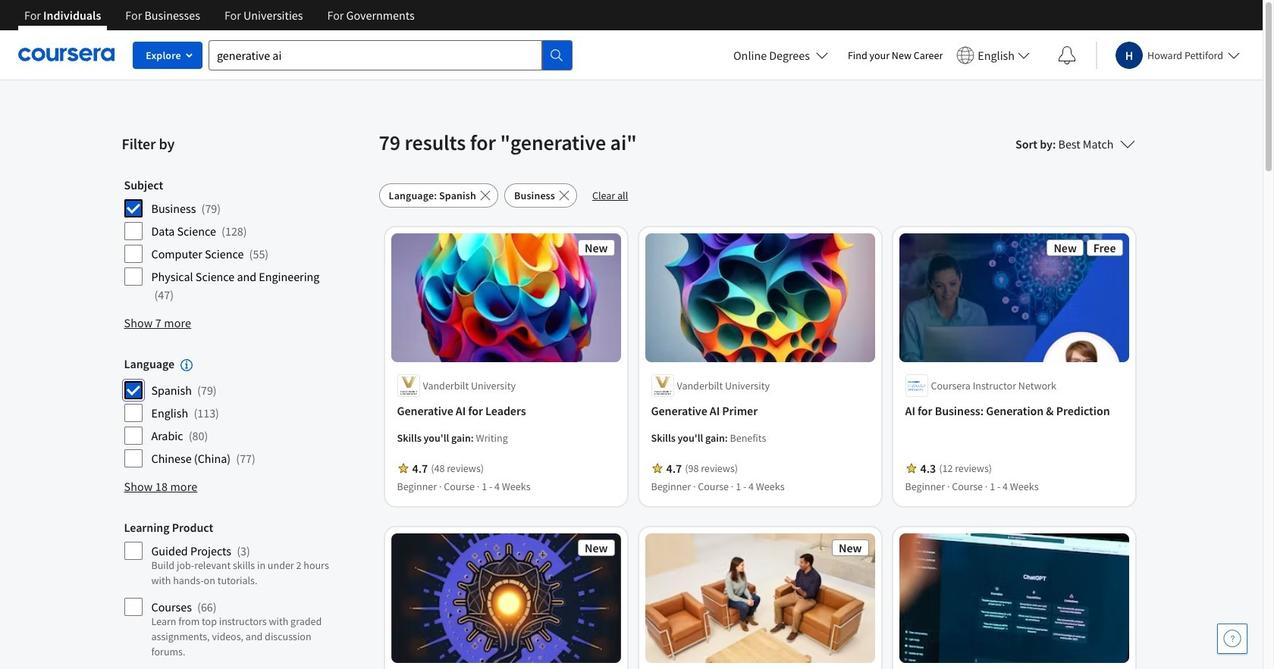 Task type: describe. For each thing, give the bounding box(es) containing it.
banner navigation
[[12, 0, 427, 42]]

1 group from the top
[[124, 178, 340, 308]]

What do you want to learn? text field
[[209, 40, 542, 70]]

coursera image
[[18, 43, 115, 67]]

2 group from the top
[[124, 357, 340, 472]]

information about this filter group image
[[181, 360, 193, 372]]

help center image
[[1224, 630, 1242, 649]]



Task type: vqa. For each thing, say whether or not it's contained in the screenshot.
What do you want to learn? text field
yes



Task type: locate. For each thing, give the bounding box(es) containing it.
None search field
[[209, 40, 573, 70]]

2 vertical spatial group
[[124, 521, 340, 670]]

0 vertical spatial group
[[124, 178, 340, 308]]

group
[[124, 178, 340, 308], [124, 357, 340, 472], [124, 521, 340, 670]]

3 group from the top
[[124, 521, 340, 670]]

1 vertical spatial group
[[124, 357, 340, 472]]



